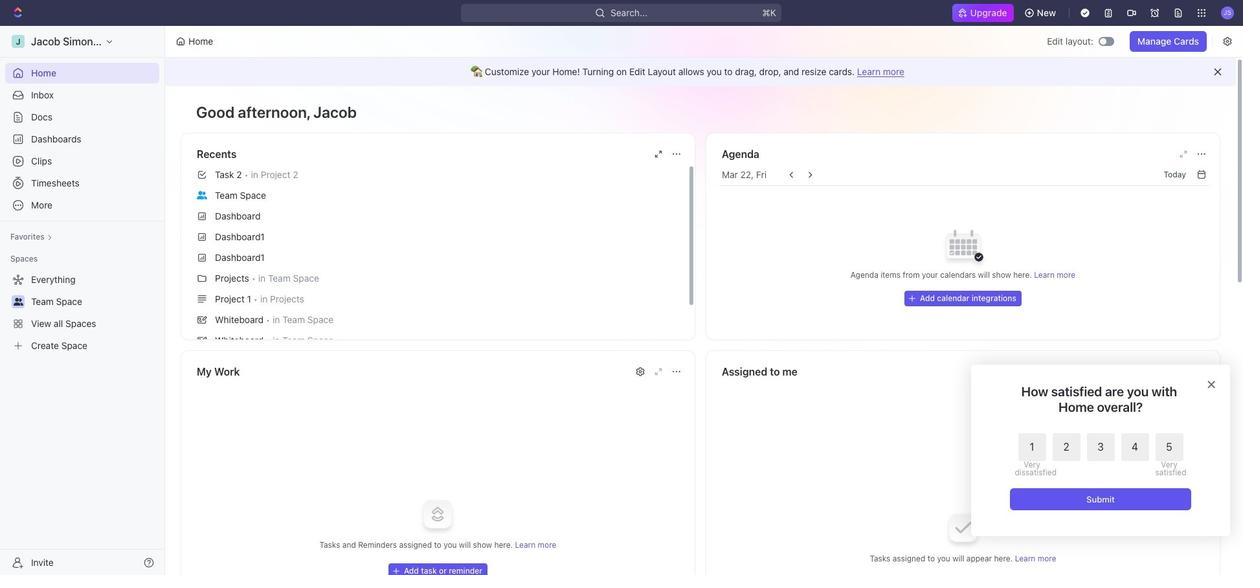 Task type: vqa. For each thing, say whether or not it's contained in the screenshot.
do inside Edit Statuses For Projects dialog
no



Task type: locate. For each thing, give the bounding box(es) containing it.
user group image
[[197, 191, 207, 199], [13, 298, 23, 306]]

option group
[[1016, 433, 1184, 477]]

0 vertical spatial user group image
[[197, 191, 207, 199]]

alert
[[165, 58, 1237, 86]]

1 vertical spatial user group image
[[13, 298, 23, 306]]

tree
[[5, 270, 159, 356]]

0 horizontal spatial user group image
[[13, 298, 23, 306]]

dialog
[[972, 365, 1231, 536]]



Task type: describe. For each thing, give the bounding box(es) containing it.
1 horizontal spatial user group image
[[197, 191, 207, 199]]

tree inside 'sidebar' navigation
[[5, 270, 159, 356]]

sidebar navigation
[[0, 26, 168, 575]]

user group image inside 'sidebar' navigation
[[13, 298, 23, 306]]

jacob simon's workspace, , element
[[12, 35, 25, 48]]



